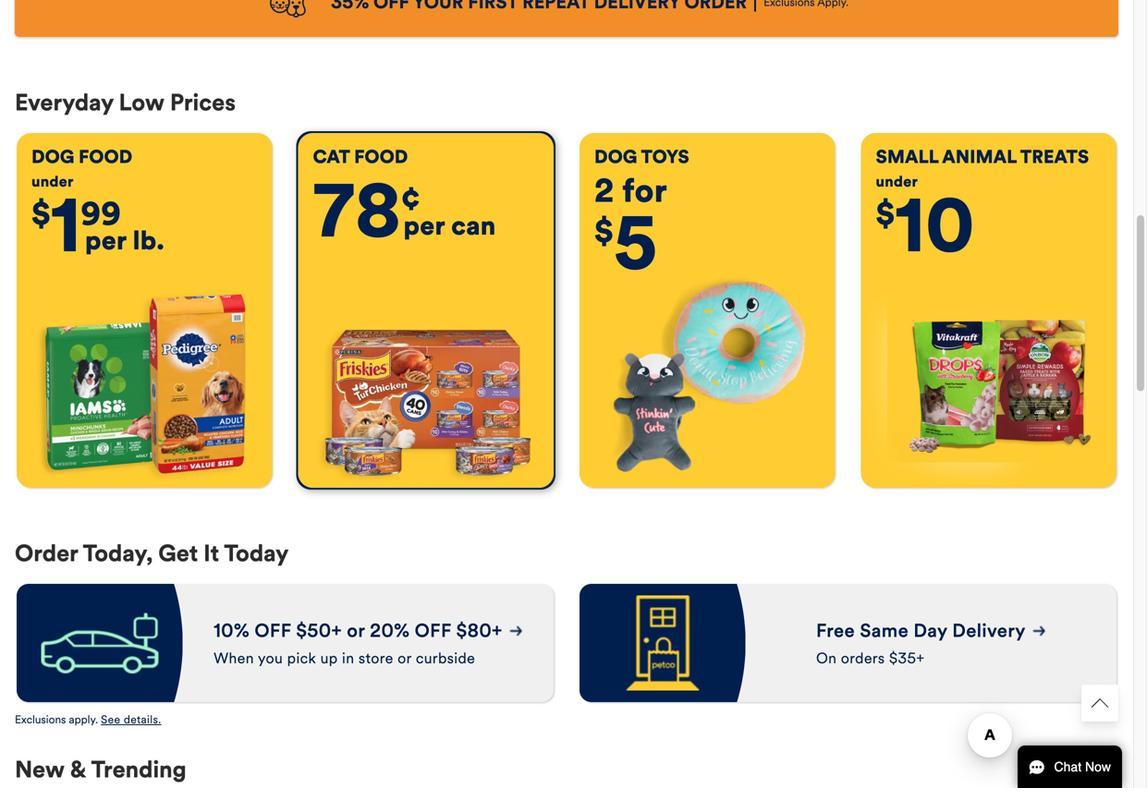 Task type: locate. For each thing, give the bounding box(es) containing it.
1 horizontal spatial per
[[403, 210, 445, 242]]

or
[[347, 620, 365, 643], [398, 650, 412, 668]]

1 vertical spatial or
[[398, 650, 412, 668]]

10%
[[214, 620, 254, 643]]

you
[[258, 650, 283, 668]]

order
[[15, 540, 78, 568]]

under $ 10
[[876, 173, 975, 272]]

&
[[70, 756, 86, 784]]

or right store
[[398, 650, 412, 668]]

see
[[101, 713, 121, 727]]

on
[[816, 650, 837, 668]]

per right 1
[[85, 225, 127, 257]]

details.
[[124, 713, 161, 727]]

$50+
[[296, 620, 342, 643]]

$80+
[[451, 620, 502, 643]]

$
[[31, 194, 51, 234], [876, 194, 895, 234], [594, 212, 614, 251]]

78 ¢ per can
[[313, 167, 496, 257]]

in
[[342, 650, 354, 668]]

0 horizontal spatial under
[[31, 173, 74, 191]]

trending
[[91, 756, 186, 784]]

for
[[622, 171, 667, 211]]

under
[[31, 173, 74, 191], [876, 173, 918, 191]]

2 for $ 5
[[594, 171, 667, 290]]

everyday low prices
[[15, 88, 236, 117]]

when
[[214, 650, 254, 668]]

free same day delivery
[[816, 620, 1026, 643]]

per left can
[[403, 210, 445, 242]]

all
[[1088, 763, 1107, 782]]

0 horizontal spatial $
[[31, 194, 51, 234]]

0 horizontal spatial per
[[85, 225, 127, 257]]

1 horizontal spatial under
[[876, 173, 918, 191]]

¢
[[401, 180, 420, 219]]

1 under from the left
[[31, 173, 74, 191]]

new
[[15, 756, 65, 784]]

curbside
[[416, 650, 475, 668]]

1
[[51, 181, 81, 272]]

today
[[224, 540, 289, 568]]

2 horizontal spatial $
[[876, 194, 895, 234]]

free
[[816, 620, 855, 643]]

$ inside "under $ 10"
[[876, 194, 895, 234]]

2 under from the left
[[876, 173, 918, 191]]

$ inside under $ 1 99 per lb.
[[31, 194, 51, 234]]

under inside under $ 1 99 per lb.
[[31, 173, 74, 191]]

view all
[[1050, 763, 1110, 782]]

apply.
[[69, 713, 98, 727]]

get
[[158, 540, 198, 568]]

lb.
[[133, 225, 164, 257]]

0 vertical spatial or
[[347, 620, 365, 643]]

under $ 1 99 per lb.
[[31, 173, 164, 272]]

per
[[403, 210, 445, 242], [85, 225, 127, 257]]

$ for 10
[[876, 194, 895, 234]]

$ inside 2 for $ 5
[[594, 212, 614, 251]]

prices
[[170, 88, 236, 117]]

under inside "under $ 10"
[[876, 173, 918, 191]]

1 horizontal spatial $
[[594, 212, 614, 251]]

under for 1
[[31, 173, 74, 191]]

new & trending
[[15, 756, 186, 784]]

or up the in
[[347, 620, 365, 643]]



Task type: describe. For each thing, give the bounding box(es) containing it.
$35+
[[889, 650, 925, 668]]

low
[[119, 88, 164, 117]]

10
[[895, 181, 975, 272]]

orders
[[841, 650, 885, 668]]

exclusions apply. see details.
[[15, 713, 161, 727]]

78
[[313, 167, 401, 257]]

today,
[[83, 540, 153, 568]]

scroll to top image
[[1092, 695, 1108, 712]]

0 horizontal spatial or
[[347, 620, 365, 643]]

store
[[359, 650, 393, 668]]

day
[[914, 620, 947, 643]]

per inside under $ 1 99 per lb.
[[85, 225, 127, 257]]

view
[[1050, 763, 1085, 782]]

2
[[594, 171, 614, 211]]

1 horizontal spatial or
[[398, 650, 412, 668]]

99
[[81, 194, 121, 234]]

view all link
[[1050, 756, 1118, 788]]

it
[[203, 540, 219, 568]]

pick
[[287, 650, 316, 668]]

on orders $35+
[[816, 650, 925, 668]]

can
[[451, 210, 496, 242]]

20%
[[370, 620, 410, 643]]

$ for 1
[[31, 194, 51, 234]]

5
[[614, 199, 658, 290]]

under for 10
[[876, 173, 918, 191]]

everyday
[[15, 88, 113, 117]]

$50+ or 20%
[[291, 620, 415, 643]]

delivery
[[952, 620, 1026, 643]]

exclusions
[[15, 713, 66, 727]]

styled arrow button link
[[1081, 685, 1118, 722]]

per inside 78 ¢ per can
[[403, 210, 445, 242]]

when you pick up in store or curbside
[[214, 650, 475, 668]]

same
[[860, 620, 909, 643]]

up
[[320, 650, 338, 668]]

see details. link
[[101, 713, 169, 727]]

free same day delivery link
[[816, 620, 1033, 643]]

order today, get it today
[[15, 540, 289, 568]]



Task type: vqa. For each thing, say whether or not it's contained in the screenshot.
bottommost Us
no



